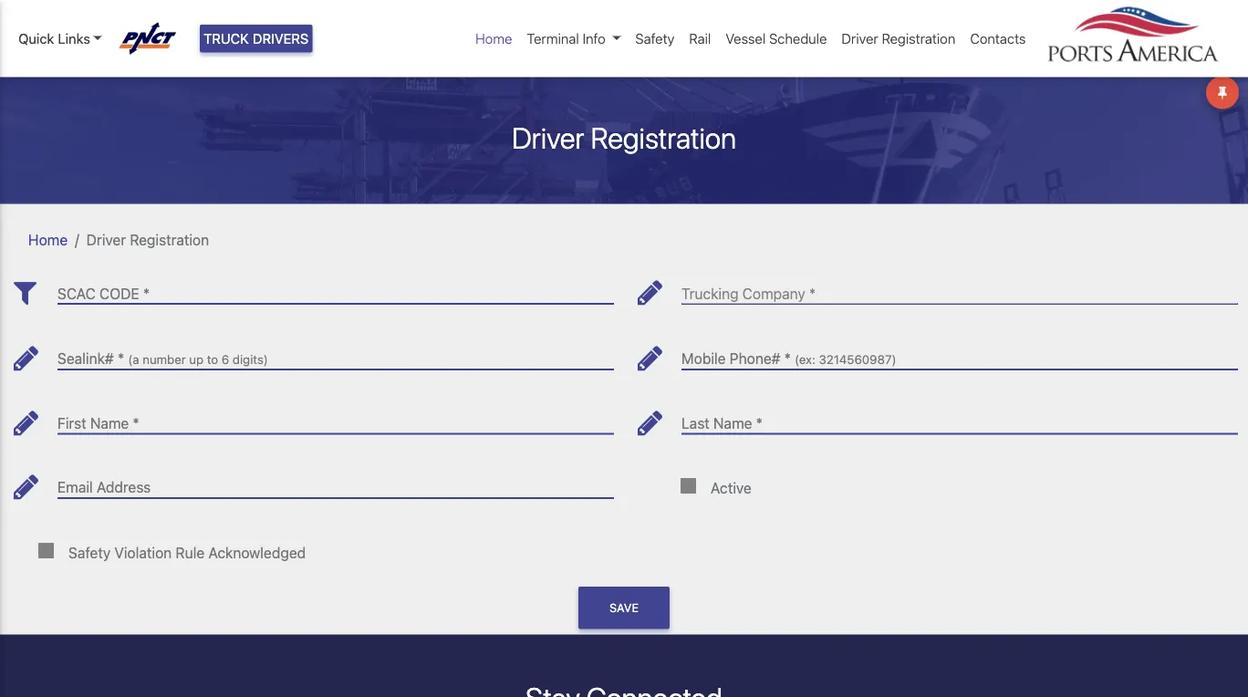 Task type: locate. For each thing, give the bounding box(es) containing it.
up
[[189, 352, 204, 367]]

code
[[99, 285, 139, 302]]

home left terminal
[[476, 31, 512, 47]]

driver registration
[[842, 31, 956, 47], [512, 120, 737, 155], [86, 231, 209, 248]]

2 name from the left
[[714, 414, 753, 432]]

* right company
[[810, 285, 816, 302]]

0 horizontal spatial safety
[[68, 544, 111, 561]]

rail link
[[682, 21, 719, 56]]

registration
[[882, 31, 956, 47], [591, 120, 737, 155], [130, 231, 209, 248]]

home
[[476, 31, 512, 47], [28, 231, 68, 248]]

2 vertical spatial registration
[[130, 231, 209, 248]]

1 vertical spatial home
[[28, 231, 68, 248]]

(a
[[128, 352, 139, 367]]

* right code
[[143, 285, 150, 302]]

name right last
[[714, 414, 753, 432]]

None text field
[[58, 336, 614, 369], [682, 336, 1239, 369], [58, 336, 614, 369], [682, 336, 1239, 369]]

* right last
[[756, 414, 763, 432]]

0 horizontal spatial name
[[90, 414, 129, 432]]

schedule
[[769, 31, 827, 47]]

6
[[222, 352, 229, 367]]

2 horizontal spatial registration
[[882, 31, 956, 47]]

company
[[743, 285, 806, 302]]

name
[[90, 414, 129, 432], [714, 414, 753, 432]]

safety for safety violation rule acknowledged
[[68, 544, 111, 561]]

* left (ex:
[[785, 350, 791, 367]]

1 vertical spatial driver registration
[[512, 120, 737, 155]]

name right first at the left of the page
[[90, 414, 129, 432]]

1 horizontal spatial home
[[476, 31, 512, 47]]

mobile phone# * (ex: 3214560987)
[[682, 350, 897, 367]]

0 vertical spatial driver
[[842, 31, 879, 47]]

* down "(a"
[[133, 414, 139, 432]]

* for first name *
[[133, 414, 139, 432]]

home link
[[468, 21, 520, 56], [28, 231, 68, 248]]

first
[[58, 414, 86, 432]]

contacts
[[971, 31, 1026, 47]]

0 vertical spatial home link
[[468, 21, 520, 56]]

*
[[143, 285, 150, 302], [810, 285, 816, 302], [118, 350, 124, 367], [785, 350, 791, 367], [133, 414, 139, 432], [756, 414, 763, 432]]

safety left violation
[[68, 544, 111, 561]]

home link up scac at the top left of page
[[28, 231, 68, 248]]

drivers
[[253, 31, 309, 47]]

sealink# * (a number up to 6 digits)
[[58, 350, 268, 367]]

last name *
[[682, 414, 763, 432]]

3214560987)
[[819, 352, 897, 367]]

Email Address text field
[[58, 465, 614, 498]]

SCAC CODE * search field
[[58, 271, 614, 304]]

Last Name * text field
[[682, 401, 1239, 434]]

1 horizontal spatial registration
[[591, 120, 737, 155]]

* for scac code *
[[143, 285, 150, 302]]

safety left the "rail"
[[636, 31, 675, 47]]

0 horizontal spatial driver
[[86, 231, 126, 248]]

terminal info link
[[520, 21, 628, 56]]

0 horizontal spatial home link
[[28, 231, 68, 248]]

violation
[[114, 544, 172, 561]]

1 vertical spatial registration
[[591, 120, 737, 155]]

0 vertical spatial driver registration
[[842, 31, 956, 47]]

digits)
[[233, 352, 268, 367]]

Trucking Company * text field
[[682, 271, 1239, 304]]

home link left terminal
[[468, 21, 520, 56]]

0 vertical spatial safety
[[636, 31, 675, 47]]

1 name from the left
[[90, 414, 129, 432]]

email address
[[58, 479, 151, 496]]

name for first
[[90, 414, 129, 432]]

2 horizontal spatial driver
[[842, 31, 879, 47]]

2 vertical spatial driver
[[86, 231, 126, 248]]

truck drivers link
[[200, 25, 312, 52]]

home up scac at the top left of page
[[28, 231, 68, 248]]

1 horizontal spatial safety
[[636, 31, 675, 47]]

scac
[[58, 285, 96, 302]]

0 vertical spatial home
[[476, 31, 512, 47]]

email
[[58, 479, 93, 496]]

safety
[[636, 31, 675, 47], [68, 544, 111, 561]]

2 vertical spatial driver registration
[[86, 231, 209, 248]]

First Name * text field
[[58, 401, 614, 434]]

rule
[[176, 544, 205, 561]]

scac code *
[[58, 285, 150, 302]]

truck drivers
[[204, 31, 309, 47]]

driver registration link
[[835, 21, 963, 56]]

1 horizontal spatial name
[[714, 414, 753, 432]]

1 vertical spatial home link
[[28, 231, 68, 248]]

save button
[[579, 587, 670, 629]]

driver
[[842, 31, 879, 47], [512, 120, 585, 155], [86, 231, 126, 248]]

1 vertical spatial safety
[[68, 544, 111, 561]]

1 horizontal spatial driver registration
[[512, 120, 737, 155]]

2 horizontal spatial driver registration
[[842, 31, 956, 47]]

(ex:
[[795, 352, 816, 367]]

1 horizontal spatial driver
[[512, 120, 585, 155]]

* left "(a"
[[118, 350, 124, 367]]

safety violation rule acknowledged
[[68, 544, 306, 561]]

0 horizontal spatial home
[[28, 231, 68, 248]]



Task type: vqa. For each thing, say whether or not it's contained in the screenshot.
New York Terminal Conference Tariff
no



Task type: describe. For each thing, give the bounding box(es) containing it.
terminal info
[[527, 31, 606, 47]]

number
[[143, 352, 186, 367]]

links
[[58, 31, 90, 47]]

0 horizontal spatial driver registration
[[86, 231, 209, 248]]

0 vertical spatial registration
[[882, 31, 956, 47]]

trucking company *
[[682, 285, 816, 302]]

vessel schedule link
[[719, 21, 835, 56]]

safety for safety
[[636, 31, 675, 47]]

first name *
[[58, 414, 139, 432]]

rail
[[689, 31, 711, 47]]

* for trucking company *
[[810, 285, 816, 302]]

name for last
[[714, 414, 753, 432]]

truck
[[204, 31, 249, 47]]

acknowledged
[[208, 544, 306, 561]]

save
[[610, 601, 639, 615]]

phone#
[[730, 350, 781, 367]]

vessel schedule
[[726, 31, 827, 47]]

to
[[207, 352, 218, 367]]

trucking
[[682, 285, 739, 302]]

active
[[711, 479, 752, 497]]

last
[[682, 414, 710, 432]]

* for last name *
[[756, 414, 763, 432]]

0 horizontal spatial registration
[[130, 231, 209, 248]]

quick links link
[[18, 28, 102, 49]]

vessel
[[726, 31, 766, 47]]

contacts link
[[963, 21, 1034, 56]]

1 horizontal spatial home link
[[468, 21, 520, 56]]

mobile
[[682, 350, 726, 367]]

quick links
[[18, 31, 90, 47]]

address
[[97, 479, 151, 496]]

info
[[583, 31, 606, 47]]

sealink#
[[58, 350, 114, 367]]

* for mobile phone# * (ex: 3214560987)
[[785, 350, 791, 367]]

safety link
[[628, 21, 682, 56]]

quick
[[18, 31, 54, 47]]

1 vertical spatial driver
[[512, 120, 585, 155]]

terminal
[[527, 31, 579, 47]]



